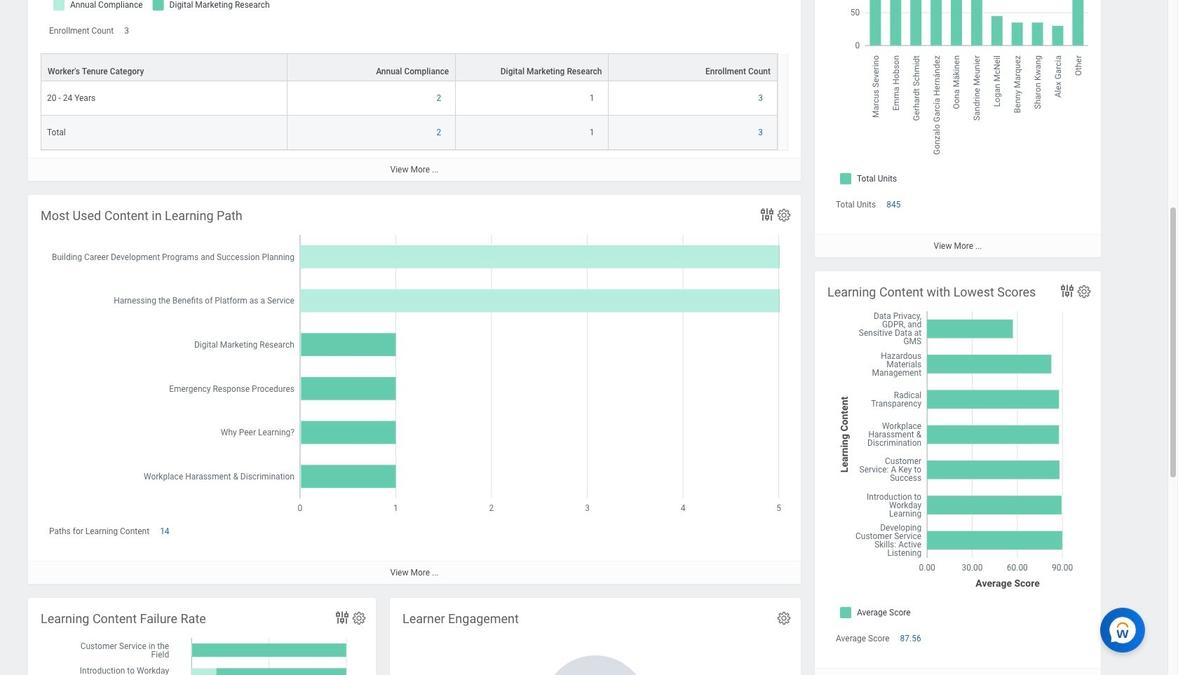 Task type: vqa. For each thing, say whether or not it's contained in the screenshot.
30
no



Task type: describe. For each thing, give the bounding box(es) containing it.
most used content in learning path element
[[28, 195, 801, 584]]

configure learning content with lowest scores image
[[1077, 284, 1092, 299]]

3 row from the top
[[41, 116, 778, 150]]

configure learning content failure rate image
[[351, 611, 367, 626]]

learning leaderboard element
[[815, 0, 1101, 258]]

learning content with lowest scores element
[[815, 271, 1101, 675]]



Task type: locate. For each thing, give the bounding box(es) containing it.
0 horizontal spatial configure and view chart data image
[[334, 609, 351, 626]]

1 horizontal spatial configure and view chart data image
[[1059, 283, 1076, 299]]

configure and view chart data image for configure learning content with lowest scores icon
[[1059, 283, 1076, 299]]

configure learner engagement image
[[776, 611, 792, 626]]

row
[[41, 53, 778, 82], [41, 82, 778, 116], [41, 116, 778, 150]]

learning trends by tenure element
[[28, 0, 801, 181]]

learner engagement element
[[390, 598, 801, 675]]

configure and view chart data image
[[759, 206, 776, 223]]

configure and view chart data image left configure learning content with lowest scores icon
[[1059, 283, 1076, 299]]

configure and view chart data image
[[1059, 283, 1076, 299], [334, 609, 351, 626]]

20 - 24 years element
[[47, 91, 95, 103]]

row for total element
[[41, 82, 778, 116]]

1 vertical spatial configure and view chart data image
[[334, 609, 351, 626]]

configure and view chart data image for configure learning content failure rate icon
[[334, 609, 351, 626]]

configure and view chart data image left configure learning content failure rate icon
[[334, 609, 351, 626]]

row for 20 - 24 years element
[[41, 53, 778, 82]]

2 row from the top
[[41, 82, 778, 116]]

total element
[[47, 125, 66, 138]]

configure most used content in learning path image
[[776, 208, 792, 223]]

0 vertical spatial configure and view chart data image
[[1059, 283, 1076, 299]]

configure and view chart data image inside learning content failure rate element
[[334, 609, 351, 626]]

learning content failure rate element
[[28, 598, 376, 675]]

1 row from the top
[[41, 53, 778, 82]]

configure and view chart data image inside the learning content with lowest scores element
[[1059, 283, 1076, 299]]



